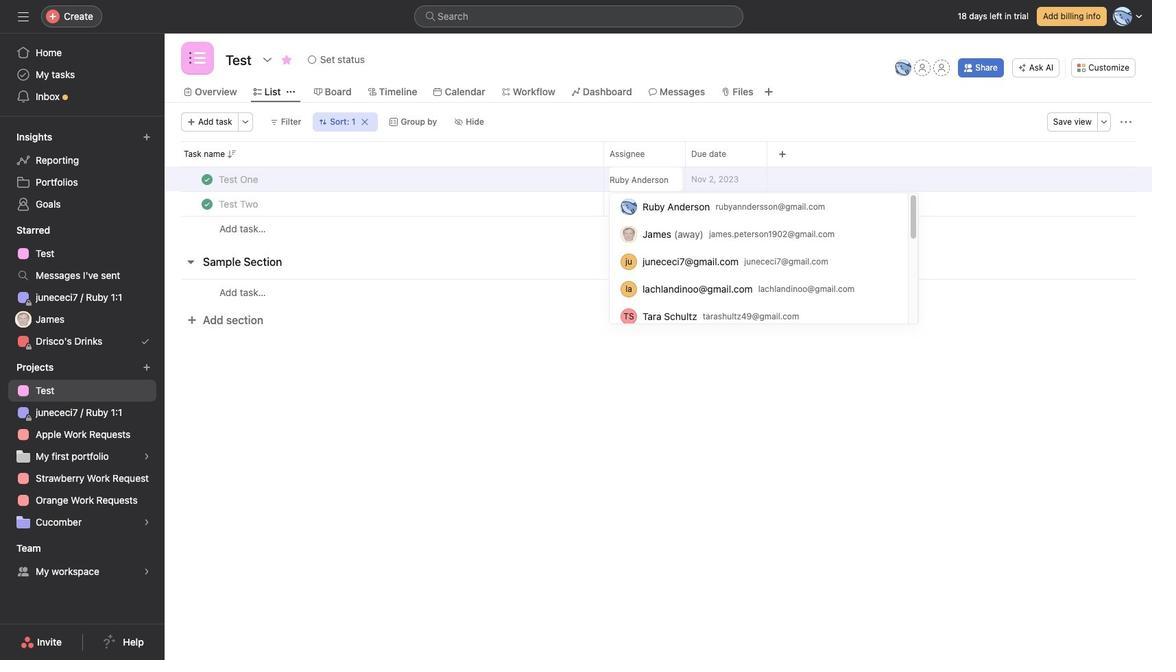 Task type: locate. For each thing, give the bounding box(es) containing it.
add tab image
[[763, 86, 774, 97]]

Completed checkbox
[[199, 171, 215, 188], [199, 196, 215, 212]]

list image
[[189, 50, 206, 67]]

more actions image
[[1121, 117, 1132, 128], [241, 118, 249, 126]]

remove from starred image
[[281, 54, 292, 65]]

show options image
[[262, 54, 273, 65]]

completed checkbox for task name text box in the test one "cell"
[[199, 171, 215, 188]]

task name text field right completed image
[[216, 197, 262, 211]]

1 vertical spatial task name text field
[[216, 197, 262, 211]]

1 task name text field from the top
[[216, 172, 262, 186]]

completed image
[[199, 171, 215, 188]]

completed checkbox up completed image
[[199, 171, 215, 188]]

test two cell
[[165, 191, 603, 217]]

teams element
[[0, 536, 165, 586]]

add field image
[[778, 150, 787, 158]]

more options image
[[1100, 118, 1108, 126]]

task name text field inside the test one "cell"
[[216, 172, 262, 186]]

clear image
[[361, 118, 369, 126]]

completed checkbox inside the test one "cell"
[[199, 171, 215, 188]]

completed checkbox inside test two cell
[[199, 196, 215, 212]]

manage project members image
[[895, 60, 912, 76]]

hide sidebar image
[[18, 11, 29, 22]]

completed image
[[199, 196, 215, 212]]

0 vertical spatial completed checkbox
[[199, 171, 215, 188]]

task name text field right completed icon
[[216, 172, 262, 186]]

0 horizontal spatial more actions image
[[241, 118, 249, 126]]

row
[[165, 141, 1152, 167], [181, 166, 1136, 167], [165, 167, 1152, 192], [165, 191, 1152, 217], [165, 216, 1152, 241], [165, 279, 1152, 305]]

0 vertical spatial task name text field
[[216, 172, 262, 186]]

task name text field inside test two cell
[[216, 197, 262, 211]]

2 completed checkbox from the top
[[199, 196, 215, 212]]

None text field
[[222, 47, 255, 72]]

header untitled section tree grid
[[165, 167, 1152, 241]]

Ruby Anderson text field
[[610, 167, 682, 192]]

see details, my first portfolio image
[[143, 453, 151, 461]]

1 vertical spatial completed checkbox
[[199, 196, 215, 212]]

new insights image
[[143, 133, 151, 141]]

see details, my workspace image
[[143, 568, 151, 576]]

list box
[[414, 5, 743, 27]]

projects element
[[0, 355, 165, 536]]

2 task name text field from the top
[[216, 197, 262, 211]]

global element
[[0, 34, 165, 116]]

Task name text field
[[216, 172, 262, 186], [216, 197, 262, 211]]

completed checkbox down completed icon
[[199, 196, 215, 212]]

1 completed checkbox from the top
[[199, 171, 215, 188]]

insights element
[[0, 125, 165, 218]]



Task type: vqa. For each thing, say whether or not it's contained in the screenshot.
12:37pm
no



Task type: describe. For each thing, give the bounding box(es) containing it.
task name text field for completed image
[[216, 197, 262, 211]]

see details, cucomber image
[[143, 518, 151, 527]]

starred element
[[0, 218, 165, 355]]

test one cell
[[165, 167, 603, 192]]

tab actions image
[[286, 88, 295, 96]]

completed checkbox for task name text box inside the test two cell
[[199, 196, 215, 212]]

task name text field for completed icon
[[216, 172, 262, 186]]

new project or portfolio image
[[143, 363, 151, 372]]

1 horizontal spatial more actions image
[[1121, 117, 1132, 128]]

collapse task list for this group image
[[185, 256, 196, 267]]



